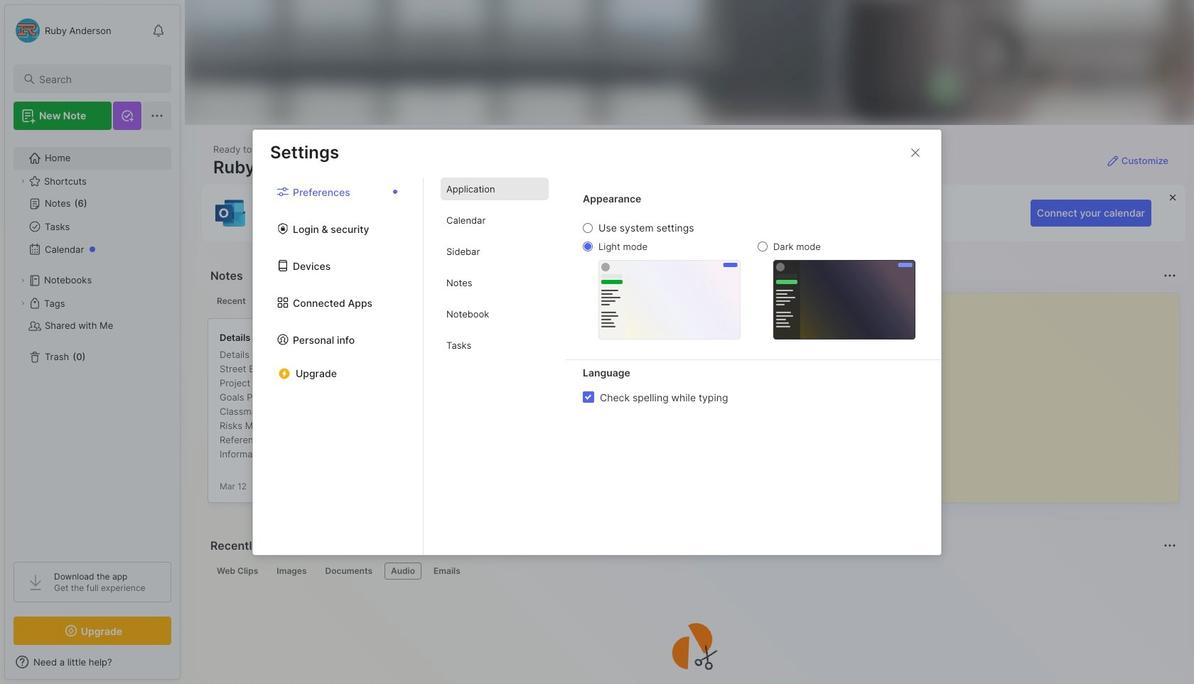 Task type: vqa. For each thing, say whether or not it's contained in the screenshot.
the top 'your'
no



Task type: describe. For each thing, give the bounding box(es) containing it.
expand notebooks image
[[18, 277, 27, 285]]

expand tags image
[[18, 299, 27, 308]]

tree inside main element
[[5, 139, 180, 550]]

none search field inside main element
[[39, 70, 159, 87]]

main element
[[0, 0, 185, 685]]



Task type: locate. For each thing, give the bounding box(es) containing it.
option group
[[583, 222, 916, 339]]

close image
[[907, 144, 924, 161]]

row group
[[208, 318, 1103, 512]]

Start writing… text field
[[879, 294, 1179, 491]]

None radio
[[583, 223, 593, 233]]

tab
[[441, 178, 549, 200], [441, 209, 549, 232], [441, 240, 549, 263], [441, 272, 549, 294], [210, 293, 252, 310], [258, 293, 315, 310], [441, 303, 549, 326], [441, 334, 549, 357], [210, 563, 265, 580], [270, 563, 313, 580], [319, 563, 379, 580], [385, 563, 422, 580], [427, 563, 467, 580]]

tab list
[[253, 178, 424, 555], [424, 178, 566, 555], [210, 293, 845, 310], [210, 563, 1174, 580]]

tree
[[5, 139, 180, 550]]

Search text field
[[39, 73, 159, 86]]

None radio
[[583, 242, 593, 252], [758, 242, 768, 252], [583, 242, 593, 252], [758, 242, 768, 252]]

None search field
[[39, 70, 159, 87]]

None checkbox
[[583, 392, 594, 403]]



